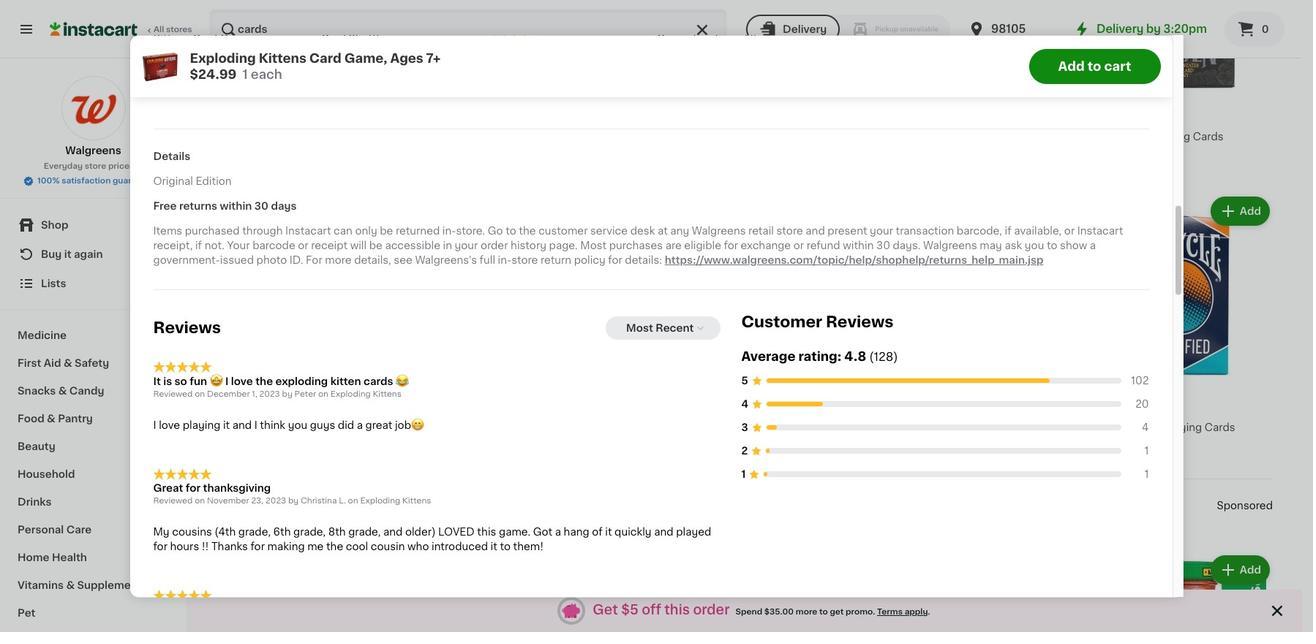 Task type: vqa. For each thing, say whether or not it's contained in the screenshot.
THE A in the My Cousins (4Th Grade, 6Th Grade, 8Th Grade, And Older) Loved This Game. Got A Hang Of It Quickly And Played For Hours !! Thanks For Making Me The Cool Cousin Who Introduced It To Them!
yes



Task type: locate. For each thing, give the bounding box(es) containing it.
a
[[1090, 241, 1096, 251], [357, 421, 363, 431], [555, 528, 561, 538]]

your up the days. on the right
[[870, 227, 893, 237]]

1 horizontal spatial order
[[693, 605, 730, 618]]

average
[[742, 352, 796, 363]]

0 vertical spatial 7+
[[426, 52, 441, 64]]

2 horizontal spatial the
[[519, 227, 536, 237]]

0 vertical spatial ages
[[390, 52, 424, 64]]

love inside it is so fun 🤩 i love the exploding kitten cards 😂 reviewed on december 1, 2023 by peter on exploding kittens
[[231, 377, 253, 387]]

1 5" from the left
[[714, 132, 725, 142]]

bicycle clear playing cards
[[859, 423, 1001, 433]]

by left 3:20pm
[[1147, 23, 1161, 34]]

1 horizontal spatial 3"
[[904, 132, 916, 142]]

0 vertical spatial love
[[231, 377, 253, 387]]

bicycle for bicycle hidden playing cards
[[1072, 132, 1110, 142]]

this left the game.
[[477, 528, 496, 538]]

wexford inside button
[[646, 132, 689, 142]]

1 vertical spatial you
[[288, 421, 307, 431]]

cars
[[525, 132, 549, 142]]

0 vertical spatial ruled
[[973, 132, 1003, 142]]

star wars playing cars deck - blue & red
[[433, 132, 621, 157]]

(4th
[[215, 528, 236, 538]]

0 horizontal spatial in-
[[443, 227, 456, 237]]

& left candy
[[58, 386, 67, 397]]

to down the game.
[[500, 543, 511, 553]]

add
[[1059, 60, 1085, 72], [1240, 207, 1262, 217], [1240, 565, 1262, 576]]

wexford 3" x 5" white ruled index cards button
[[859, 0, 1060, 171]]

delivery up cart in the right top of the page
[[1097, 23, 1144, 34]]

love left the playing
[[159, 421, 180, 431]]

within up the https://www.walgreens.com/topic/help/shophelp/returns_help_main.jsp link
[[843, 241, 874, 251]]

bicycle down add to cart
[[1072, 132, 1110, 142]]

& for candy
[[58, 386, 67, 397]]

0 horizontal spatial wexford
[[220, 423, 263, 433]]

bicycle for bicycle bridge size playing cards
[[220, 132, 258, 142]]

4 down 20
[[1142, 423, 1149, 434]]

100%
[[37, 177, 60, 185]]

7+ inside exploding kittens card game, ages 7+ button
[[618, 423, 629, 433]]

walgreens up the everyday store prices link
[[65, 146, 121, 156]]

2023 right 1,
[[259, 391, 280, 399]]

on down fun
[[195, 391, 205, 399]]

grade, down shopping
[[348, 528, 381, 538]]

product group containing 9
[[859, 194, 1060, 435]]

0 vertical spatial within
[[220, 202, 252, 212]]

by inside it is so fun 🤩 i love the exploding kitten cards 😂 reviewed on december 1, 2023 by peter on exploding kittens
[[282, 391, 293, 399]]

1 horizontal spatial this
[[665, 605, 690, 618]]

instacart
[[285, 227, 331, 237], [1078, 227, 1123, 237]]

i left think in the left of the page
[[254, 421, 257, 431]]

walgreens down transaction
[[923, 241, 977, 251]]

a right show at the top
[[1090, 241, 1096, 251]]

to left cart in the right top of the page
[[1088, 60, 1102, 72]]

i for so
[[225, 377, 229, 387]]

1 add button from the top
[[1212, 199, 1269, 225]]

id.
[[290, 256, 303, 266]]

reviews
[[826, 315, 894, 330], [153, 321, 221, 336]]

terms apply button
[[877, 608, 928, 619]]

you down available,
[[1025, 241, 1044, 251]]

1 horizontal spatial grade,
[[293, 528, 326, 538]]

transaction
[[896, 227, 954, 237]]

the down 8th
[[326, 543, 343, 553]]

most left recent
[[626, 324, 653, 334]]

by inside great for thanksgiving reviewed on november 23, 2023 by christina l. on exploding kittens
[[288, 498, 299, 506]]

5" inside button
[[714, 132, 725, 142]]

store down the history
[[512, 256, 538, 266]]

3" left white at the right top of page
[[904, 132, 916, 142]]

1 horizontal spatial your
[[455, 241, 478, 251]]

1 horizontal spatial 4
[[1142, 423, 1149, 434]]

for
[[724, 241, 738, 251], [608, 256, 623, 266], [186, 484, 201, 494], [347, 498, 371, 513], [153, 543, 168, 553], [251, 543, 265, 553]]

reviewed inside great for thanksgiving reviewed on november 23, 2023 by christina l. on exploding kittens
[[153, 498, 193, 506]]

exploding for exploding kittens card game, ages 7+ $24.99 1 each
[[190, 52, 256, 64]]

for
[[306, 256, 322, 266]]

0 horizontal spatial or
[[298, 241, 309, 251]]

by left peter
[[282, 391, 293, 399]]

hidden inside disney hidden picture card game, eye found it
[[696, 19, 733, 30]]

store up the exchange
[[777, 227, 803, 237]]

ruled down it is so fun 🤩 i love the exploding kitten cards 😂 reviewed on december 1, 2023 by peter on exploding kittens
[[265, 423, 295, 433]]

0 horizontal spatial grade,
[[238, 528, 271, 538]]

delivery inside delivery by 3:20pm link
[[1097, 23, 1144, 34]]

2 3" from the left
[[904, 132, 916, 142]]

index
[[782, 132, 810, 142], [1005, 132, 1034, 142], [298, 423, 326, 433]]

3" left multicolor
[[691, 132, 703, 142]]

walgreens
[[65, 146, 121, 156], [692, 227, 746, 237], [923, 241, 977, 251]]

1 horizontal spatial hidden
[[1113, 132, 1150, 142]]

to right 'go'
[[506, 227, 516, 237]]

ruled
[[973, 132, 1003, 142], [265, 423, 295, 433]]

1 vertical spatial the
[[256, 377, 273, 387]]

barcode
[[253, 241, 295, 251]]

exploding inside button
[[433, 423, 484, 433]]

0 horizontal spatial 7+
[[426, 52, 441, 64]]

stores
[[166, 26, 192, 34]]

0 horizontal spatial 4
[[742, 400, 749, 410]]

cards inside button
[[813, 132, 843, 142]]

2023 right 23,
[[266, 498, 286, 506]]

1 vertical spatial 4
[[1142, 423, 1149, 434]]

2 x from the left
[[918, 132, 924, 142]]

delivery for delivery
[[783, 24, 827, 34]]

your up 6th
[[271, 517, 295, 527]]

1 vertical spatial 2023
[[266, 498, 286, 506]]

0 button
[[1225, 12, 1285, 47]]

red
[[433, 147, 453, 157]]

you up activity
[[374, 498, 405, 513]]

0 vertical spatial more
[[325, 256, 352, 266]]

l.
[[339, 498, 346, 506]]

0 horizontal spatial this
[[477, 528, 496, 538]]

for right great
[[186, 484, 201, 494]]

0 horizontal spatial it
[[153, 377, 161, 387]]

service type group
[[746, 15, 951, 44]]

most inside button
[[626, 324, 653, 334]]

i
[[225, 377, 229, 387], [153, 421, 156, 431], [254, 421, 257, 431]]

&
[[613, 132, 621, 142], [64, 359, 72, 369], [58, 386, 67, 397], [47, 414, 55, 424], [66, 581, 75, 591]]

any
[[671, 227, 689, 237]]

kittens inside exploding kittens card game, ages 7+ $24.99 1 each
[[259, 52, 306, 64]]

5" left white at the right top of page
[[927, 132, 938, 142]]

1 vertical spatial reviewed
[[153, 498, 193, 506]]

spo nsored
[[1217, 501, 1273, 511]]

7+
[[426, 52, 441, 64], [618, 423, 629, 433]]

exploding inside exploding kittens zombie kittens card game
[[153, 19, 204, 30]]

activity
[[387, 517, 427, 527]]

again
[[74, 250, 103, 260]]

product group
[[220, 194, 421, 447], [433, 194, 634, 461], [646, 194, 847, 447], [859, 194, 1060, 435], [1072, 194, 1273, 447], [1072, 553, 1273, 633]]

personal
[[18, 525, 64, 536]]

recommended
[[220, 498, 344, 513]]

0 horizontal spatial the
[[256, 377, 273, 387]]

0 vertical spatial add button
[[1212, 199, 1269, 225]]

0 horizontal spatial ruled
[[265, 423, 295, 433]]

ruled right white at the right top of page
[[973, 132, 1003, 142]]

cards
[[361, 132, 392, 142], [813, 132, 843, 142], [1193, 132, 1224, 142], [859, 147, 889, 157], [328, 423, 359, 433], [970, 423, 1001, 433], [1205, 423, 1236, 433]]

everyday store prices link
[[44, 161, 143, 173]]

0 vertical spatial in-
[[443, 227, 456, 237]]

in- right the full
[[498, 256, 512, 266]]

1 vertical spatial store
[[777, 227, 803, 237]]

hidden up eye
[[696, 19, 733, 30]]

2
[[742, 447, 748, 457]]

1 vertical spatial your
[[455, 241, 478, 251]]

wexford for wexford ruled index cards
[[220, 423, 263, 433]]

shuffler
[[349, 34, 389, 44]]

a right "got"
[[555, 528, 561, 538]]

on right peter
[[318, 391, 329, 399]]

x left multicolor
[[705, 132, 711, 142]]

hidden for disney
[[696, 19, 733, 30]]

vitamins
[[18, 581, 64, 591]]

by left christina
[[288, 498, 299, 506]]

index right white at the right top of page
[[1005, 132, 1034, 142]]

exploding inside it is so fun 🤩 i love the exploding kitten cards 😂 reviewed on december 1, 2023 by peter on exploding kittens
[[331, 391, 371, 399]]

or up id.
[[298, 241, 309, 251]]

page.
[[549, 241, 578, 251]]

0 vertical spatial it
[[750, 34, 758, 44]]

2 $ from the left
[[1075, 404, 1080, 412]]

1 x from the left
[[705, 132, 711, 142]]

game, inside exploding kittens card game, ages 7+ $24.99 1 each
[[344, 52, 387, 64]]

bicycle left standard
[[646, 423, 684, 433]]

kittens
[[207, 19, 244, 30], [153, 34, 190, 44], [259, 52, 306, 64], [373, 391, 402, 399], [486, 423, 523, 433], [403, 498, 431, 506]]

game, for exploding kittens card game, ages 7+
[[553, 423, 587, 433]]

card inside cardinal games automatic card shuffler
[[321, 34, 346, 44]]

i inside it is so fun 🤩 i love the exploding kitten cards 😂 reviewed on december 1, 2023 by peter on exploding kittens
[[225, 377, 229, 387]]

0 vertical spatial walgreens
[[65, 146, 121, 156]]

bicycle down "$ 7 79"
[[1072, 423, 1110, 433]]

3" inside wexford 3" x 5" white ruled index cards
[[904, 132, 916, 142]]

your down store.
[[455, 241, 478, 251]]

more down 'receipt'
[[325, 256, 352, 266]]

got
[[533, 528, 553, 538]]

wexford inside wexford 3" x 5" white ruled index cards
[[859, 132, 902, 142]]

you left guys
[[288, 421, 307, 431]]

0 horizontal spatial walgreens
[[65, 146, 121, 156]]

or
[[1065, 227, 1075, 237], [298, 241, 309, 251], [794, 241, 804, 251]]

most up policy
[[580, 241, 607, 251]]

shop
[[41, 220, 68, 230]]

details:
[[625, 256, 662, 266]]

in- up the in
[[443, 227, 456, 237]]

& right blue
[[613, 132, 621, 142]]

0 vertical spatial 4
[[742, 400, 749, 410]]

1 vertical spatial order
[[693, 605, 730, 618]]

!!
[[202, 543, 209, 553]]

0 horizontal spatial your
[[271, 517, 295, 527]]

game, inside exploding kittens card game, ages 7+ button
[[553, 423, 587, 433]]

1 vertical spatial this
[[665, 605, 690, 618]]

pet link
[[9, 600, 178, 628]]

2 5" from the left
[[927, 132, 938, 142]]

1 vertical spatial in-
[[498, 256, 512, 266]]

average rating: 4.8 (128)
[[742, 352, 898, 363]]

grade, down based
[[238, 528, 271, 538]]

😂
[[396, 377, 409, 387]]

x left white at the right top of page
[[918, 132, 924, 142]]

instacart up show at the top
[[1078, 227, 1123, 237]]

1 horizontal spatial 7+
[[618, 423, 629, 433]]

love up 1,
[[231, 377, 253, 387]]

1 vertical spatial within
[[843, 241, 874, 251]]

card inside the bicycle standard playing card decks button
[[776, 423, 801, 433]]

bicycle
[[220, 132, 258, 142], [1072, 132, 1110, 142], [646, 423, 684, 433], [859, 423, 897, 433], [1072, 423, 1110, 433]]

1 horizontal spatial within
[[843, 241, 874, 251]]

1 vertical spatial game,
[[344, 52, 387, 64]]

instacart up 'receipt'
[[285, 227, 331, 237]]

this
[[477, 528, 496, 538], [665, 605, 690, 618]]

exploding inside exploding kittens card game, ages 7+ $24.99 1 each
[[190, 52, 256, 64]]

0 vertical spatial add
[[1059, 60, 1085, 72]]

the up the history
[[519, 227, 536, 237]]

ages inside exploding kittens card game, ages 7+ $24.99 1 each
[[390, 52, 424, 64]]

3" inside button
[[691, 132, 703, 142]]

be up details,
[[369, 241, 383, 251]]

1 vertical spatial most
[[626, 324, 653, 334]]

grade,
[[238, 528, 271, 538], [293, 528, 326, 538], [348, 528, 381, 538]]

& right food
[[47, 414, 55, 424]]

wexford inside product group
[[220, 423, 263, 433]]

grade, down recent
[[293, 528, 326, 538]]

1 horizontal spatial delivery
[[1097, 23, 1144, 34]]

delivery right picture
[[783, 24, 827, 34]]

1 horizontal spatial i
[[225, 377, 229, 387]]

1 horizontal spatial $
[[1075, 404, 1080, 412]]

card inside exploding kittens card game, ages 7+ button
[[526, 423, 550, 433]]

playing for star wars playing cars deck - blue & red
[[484, 132, 522, 142]]

playing for bicycle hidden playing cards
[[1153, 132, 1191, 142]]

0 vertical spatial most
[[580, 241, 607, 251]]

receipt
[[311, 241, 348, 251]]

2 vertical spatial the
[[326, 543, 343, 553]]

1 reviewed from the top
[[153, 391, 193, 399]]

food & pantry link
[[9, 405, 178, 433]]

close image
[[1269, 603, 1286, 621]]

0 horizontal spatial 3"
[[691, 132, 703, 142]]

5" inside wexford 3" x 5" white ruled index cards
[[927, 132, 938, 142]]

$35.00
[[765, 609, 794, 617]]

1 horizontal spatial 5"
[[927, 132, 938, 142]]

you
[[1025, 241, 1044, 251], [288, 421, 307, 431], [374, 498, 405, 513]]

if up the ask
[[1005, 227, 1012, 237]]

hidden down cart in the right top of the page
[[1113, 132, 1150, 142]]

1 horizontal spatial ruled
[[973, 132, 1003, 142]]

3" for white
[[904, 132, 916, 142]]

7+ inside exploding kittens card game, ages 7+ $24.99 1 each
[[426, 52, 441, 64]]

ages for exploding kittens card game, ages 7+
[[589, 423, 615, 433]]

1 horizontal spatial ages
[[589, 423, 615, 433]]

2 vertical spatial store
[[512, 256, 538, 266]]

0 vertical spatial 30
[[255, 202, 269, 212]]

3" for multicolor
[[691, 132, 703, 142]]

1 vertical spatial a
[[357, 421, 363, 431]]

1 horizontal spatial store
[[512, 256, 538, 266]]

1 vertical spatial walgreens
[[692, 227, 746, 237]]

if left not.
[[195, 241, 202, 251]]

$ inside $ 9 29
[[862, 404, 867, 412]]

0 vertical spatial the
[[519, 227, 536, 237]]

only
[[355, 227, 377, 237]]

0 vertical spatial this
[[477, 528, 496, 538]]

to inside get $5 off this order spend $35.00 more to get promo. terms apply .
[[820, 609, 828, 617]]

x for multicolor
[[705, 132, 711, 142]]

for down my
[[153, 543, 168, 553]]

and left think in the left of the page
[[232, 421, 252, 431]]

0 horizontal spatial love
[[159, 421, 180, 431]]

0 horizontal spatial most
[[580, 241, 607, 251]]

be
[[380, 227, 393, 237], [369, 241, 383, 251]]

1 vertical spatial if
[[195, 241, 202, 251]]

7+ for exploding kittens card game, ages 7+ $24.99 1 each
[[426, 52, 441, 64]]

in-
[[443, 227, 456, 237], [498, 256, 512, 266]]

1 vertical spatial it
[[153, 377, 161, 387]]

bicycle for bicycle clear playing cards
[[859, 423, 897, 433]]

original edition
[[153, 177, 232, 187]]

wexford 3" x 5" multicolor index cards
[[646, 132, 843, 142]]

$ inside "$ 7 79"
[[1075, 404, 1080, 412]]

walgreens up eligible
[[692, 227, 746, 237]]

reviews up so
[[153, 321, 221, 336]]

i right 🤩
[[225, 377, 229, 387]]

2 add button from the top
[[1212, 557, 1269, 584]]

1 horizontal spatial it
[[750, 34, 758, 44]]

2 horizontal spatial a
[[1090, 241, 1096, 251]]

2 vertical spatial by
[[288, 498, 299, 506]]

3 grade, from the left
[[348, 528, 381, 538]]

playing inside star wars playing cars deck - blue & red
[[484, 132, 522, 142]]

recent
[[656, 324, 694, 334]]

1 3" from the left
[[691, 132, 703, 142]]

index right multicolor
[[782, 132, 810, 142]]

1 vertical spatial by
[[282, 391, 293, 399]]

index inside button
[[782, 132, 810, 142]]

0 horizontal spatial hidden
[[696, 19, 733, 30]]

home health
[[18, 553, 87, 563]]

delivery
[[1097, 23, 1144, 34], [783, 24, 827, 34]]

within down edition
[[220, 202, 252, 212]]

2 horizontal spatial i
[[254, 421, 257, 431]]

reviews up the 4.8
[[826, 315, 894, 330]]

1 horizontal spatial game,
[[553, 423, 587, 433]]

card inside disney hidden picture card game, eye found it
[[775, 19, 800, 30]]

eligible
[[684, 241, 721, 251]]

1 $ from the left
[[862, 404, 867, 412]]

a inside my cousins (4th grade, 6th grade, 8th grade, and older) loved this game. got a hang of it quickly and played for hours !! thanks for making me the cool cousin who introduced it to them!
[[555, 528, 561, 538]]

1 vertical spatial be
[[369, 241, 383, 251]]

0 vertical spatial game,
[[657, 34, 691, 44]]

2 horizontal spatial grade,
[[348, 528, 381, 538]]

30 left the days. on the right
[[877, 241, 890, 251]]

1 horizontal spatial walgreens
[[692, 227, 746, 237]]

0 horizontal spatial 30
[[255, 202, 269, 212]]

delivery inside delivery button
[[783, 24, 827, 34]]

x inside button
[[705, 132, 711, 142]]

government-
[[153, 256, 220, 266]]

order down 'go'
[[481, 241, 508, 251]]

to left get
[[820, 609, 828, 617]]

ruled inside wexford 3" x 5" white ruled index cards
[[973, 132, 1003, 142]]

bicycle left bridge
[[220, 132, 258, 142]]

and up refund
[[806, 227, 825, 237]]

0 horizontal spatial order
[[481, 241, 508, 251]]

0 horizontal spatial $
[[862, 404, 867, 412]]

or up show at the top
[[1065, 227, 1075, 237]]

1 vertical spatial 30
[[877, 241, 890, 251]]

it right the introduced
[[491, 543, 497, 553]]

walgreens logo image
[[61, 76, 125, 140]]

index down peter
[[298, 423, 326, 433]]

ages inside button
[[589, 423, 615, 433]]

spo
[[1217, 501, 1237, 511]]

it right of
[[605, 528, 612, 538]]

pantry
[[58, 414, 93, 424]]

available,
[[1014, 227, 1062, 237]]

2 horizontal spatial wexford
[[859, 132, 902, 142]]

december
[[207, 391, 250, 399]]

exploding
[[276, 377, 328, 387]]

0 vertical spatial your
[[870, 227, 893, 237]]

30 left days
[[255, 202, 269, 212]]

exploding inside great for thanksgiving reviewed on november 23, 2023 by christina l. on exploding kittens
[[360, 498, 400, 506]]

i left the playing
[[153, 421, 156, 431]]

fun
[[190, 377, 207, 387]]

None search field
[[209, 9, 727, 50]]

1 horizontal spatial wexford
[[646, 132, 689, 142]]

bicycle for bicycle amplified playing cards
[[1072, 423, 1110, 433]]

it left the is
[[153, 377, 161, 387]]

23,
[[251, 498, 264, 506]]

4 up 'bicycle standard playing card decks'
[[742, 400, 749, 410]]

star
[[433, 132, 453, 142]]

79
[[1091, 404, 1101, 412]]

2 horizontal spatial store
[[777, 227, 803, 237]]

this inside status
[[665, 605, 690, 618]]

the inside my cousins (4th grade, 6th grade, 8th grade, and older) loved this game. got a hang of it quickly and played for hours !! thanks for making me the cool cousin who introduced it to them!
[[326, 543, 343, 553]]

0 horizontal spatial you
[[288, 421, 307, 431]]

$ for 7
[[1075, 404, 1080, 412]]

playing for bicycle clear playing cards
[[929, 423, 967, 433]]

0 vertical spatial a
[[1090, 241, 1096, 251]]

$ left 79
[[1075, 404, 1080, 412]]

1 horizontal spatial index
[[782, 132, 810, 142]]

game,
[[657, 34, 691, 44], [344, 52, 387, 64], [553, 423, 587, 433]]

1 horizontal spatial love
[[231, 377, 253, 387]]

the
[[519, 227, 536, 237], [256, 377, 273, 387], [326, 543, 343, 553]]

game, inside disney hidden picture card game, eye found it
[[657, 34, 691, 44]]

0 horizontal spatial x
[[705, 132, 711, 142]]

30
[[255, 202, 269, 212], [877, 241, 890, 251]]

x inside wexford 3" x 5" white ruled index cards
[[918, 132, 924, 142]]

1 instacart from the left
[[285, 227, 331, 237]]

ages for exploding kittens card game, ages 7+ $24.99 1 each
[[390, 52, 424, 64]]

a right 'did' at the bottom of page
[[357, 421, 363, 431]]

5" left multicolor
[[714, 132, 725, 142]]

2 reviewed from the top
[[153, 498, 193, 506]]

1 inside exploding kittens card game, ages 7+ $24.99 1 each
[[242, 68, 248, 80]]

reviewed inside it is so fun 🤩 i love the exploding kitten cards 😂 reviewed on december 1, 2023 by peter on exploding kittens
[[153, 391, 193, 399]]

wexford 3" x 5" multicolor index cards button
[[646, 0, 847, 156]]

bicycle down $ 9 29 at the bottom right of the page
[[859, 423, 897, 433]]

& down 'health'
[[66, 581, 75, 591]]

bicycle for bicycle standard playing card decks
[[646, 423, 684, 433]]



Task type: describe. For each thing, give the bounding box(es) containing it.
ask
[[1005, 241, 1022, 251]]

multicolor
[[727, 132, 779, 142]]

wexford ruled index cards button
[[220, 194, 421, 447]]

snacks
[[18, 386, 56, 397]]

hidden for bicycle
[[1113, 132, 1150, 142]]

personal care link
[[9, 517, 178, 544]]

disney
[[657, 19, 693, 30]]

returned
[[396, 227, 440, 237]]

.
[[928, 609, 931, 617]]

deck
[[551, 132, 578, 142]]

add inside button
[[1059, 60, 1085, 72]]

more inside items purchased through instacart can only be returned in-store. go to the customer service desk at any walgreens retail store and present your transaction barcode, if available, or instacart receipt, if not. your barcode or receipt will be accessible in your order history page. most purchases are eligible for exchange or refund within 30 days. walgreens may ask you to show a government-issued photo id. for more details, see walgreens's full in-store return policy for details:
[[325, 256, 352, 266]]

thanks
[[211, 543, 248, 553]]

$21.99 element
[[646, 401, 847, 420]]

can
[[334, 227, 353, 237]]

drinks link
[[9, 489, 178, 517]]

you inside items purchased through instacart can only be returned in-store. go to the customer service desk at any walgreens retail store and present your transaction barcode, if available, or instacart receipt, if not. your barcode or receipt will be accessible in your order history page. most purchases are eligible for exchange or refund within 30 days. walgreens may ask you to show a government-issued photo id. for more details, see walgreens's full in-store return policy for details:
[[1025, 241, 1044, 251]]

so
[[175, 377, 187, 387]]

disney hidden picture card game, eye found it
[[657, 19, 800, 44]]

on left november
[[195, 498, 205, 506]]

it right buy
[[64, 250, 71, 260]]

recent
[[298, 517, 332, 527]]

lists
[[41, 279, 66, 289]]

product group containing add
[[1072, 553, 1273, 633]]

size
[[297, 132, 318, 142]]

2 horizontal spatial or
[[1065, 227, 1075, 237]]

0 horizontal spatial if
[[195, 241, 202, 251]]

food & pantry
[[18, 414, 93, 424]]

at
[[658, 227, 668, 237]]

walgreens link
[[61, 76, 125, 158]]

it inside it is so fun 🤩 i love the exploding kitten cards 😂 reviewed on december 1, 2023 by peter on exploding kittens
[[153, 377, 161, 387]]

may
[[980, 241, 1002, 251]]

edition
[[196, 177, 232, 187]]

my cousins (4th grade, 6th grade, 8th grade, and older) loved this game. got a hang of it quickly and played for hours !! thanks for making me the cool cousin who introduced it to them!
[[153, 528, 712, 553]]

the inside items purchased through instacart can only be returned in-store. go to the customer service desk at any walgreens retail store and present your transaction barcode, if available, or instacart receipt, if not. your barcode or receipt will be accessible in your order history page. most purchases are eligible for exchange or refund within 30 days. walgreens may ask you to show a government-issued photo id. for more details, see walgreens's full in-store return policy for details:
[[519, 227, 536, 237]]

8th
[[328, 528, 346, 538]]

product group containing wexford ruled index cards
[[220, 194, 421, 447]]

$ for 9
[[862, 404, 867, 412]]

2 horizontal spatial your
[[870, 227, 893, 237]]

the inside it is so fun 🤩 i love the exploding kitten cards 😂 reviewed on december 1, 2023 by peter on exploding kittens
[[256, 377, 273, 387]]

0 horizontal spatial within
[[220, 202, 252, 212]]

0 horizontal spatial reviews
[[153, 321, 221, 336]]

bicycle bridge size playing cards button
[[220, 0, 421, 144]]

zombie
[[246, 19, 285, 30]]

1 vertical spatial add
[[1240, 207, 1262, 217]]

wexford for wexford 3" x 5" multicolor index cards
[[646, 132, 689, 142]]

7+ for exploding kittens card game, ages 7+
[[618, 423, 629, 433]]

delivery by 3:20pm link
[[1073, 20, 1207, 38]]

exploding for exploding kittens card game, ages 7+
[[433, 423, 484, 433]]

kittens inside exploding kittens card game, ages 7+ button
[[486, 423, 523, 433]]

for up shopping
[[347, 498, 371, 513]]

for right thanks
[[251, 543, 265, 553]]

order inside items purchased through instacart can only be returned in-store. go to the customer service desk at any walgreens retail store and present your transaction barcode, if available, or instacart receipt, if not. your barcode or receipt will be accessible in your order history page. most purchases are eligible for exchange or refund within 30 days. walgreens may ask you to show a government-issued photo id. for more details, see walgreens's full in-store return policy for details:
[[481, 241, 508, 251]]

on down 23,
[[255, 517, 269, 527]]

1 horizontal spatial reviews
[[826, 315, 894, 330]]

2 vertical spatial walgreens
[[923, 241, 977, 251]]

buy
[[41, 250, 62, 260]]

returns
[[179, 202, 217, 212]]

and inside items purchased through instacart can only be returned in-store. go to the customer service desk at any walgreens retail store and present your transaction barcode, if available, or instacart receipt, if not. your barcode or receipt will be accessible in your order history page. most purchases are eligible for exchange or refund within 30 days. walgreens may ask you to show a government-issued photo id. for more details, see walgreens's full in-store return policy for details:
[[806, 227, 825, 237]]

go
[[488, 227, 503, 237]]

0 vertical spatial be
[[380, 227, 393, 237]]

& inside star wars playing cars deck - blue & red
[[613, 132, 621, 142]]

to inside button
[[1088, 60, 1102, 72]]

cards inside wexford 3" x 5" white ruled index cards
[[859, 147, 889, 157]]

product group containing bicycle standard playing card decks
[[646, 194, 847, 447]]

based
[[220, 517, 253, 527]]

customer
[[742, 315, 823, 330]]

household link
[[9, 461, 178, 489]]

0 horizontal spatial i
[[153, 421, 156, 431]]

and up cousin
[[383, 528, 403, 538]]

all stores link
[[50, 9, 193, 50]]

november
[[207, 498, 249, 506]]

29
[[879, 404, 890, 412]]

5" for white
[[927, 132, 938, 142]]

great
[[366, 421, 393, 431]]

white
[[941, 132, 970, 142]]

thanksgiving
[[203, 484, 271, 494]]

& for supplements
[[66, 581, 75, 591]]

home health link
[[9, 544, 178, 572]]

most inside items purchased through instacart can only be returned in-store. go to the customer service desk at any walgreens retail store and present your transaction barcode, if available, or instacart receipt, if not. your barcode or receipt will be accessible in your order history page. most purchases are eligible for exchange or refund within 30 days. walgreens may ask you to show a government-issued photo id. for more details, see walgreens's full in-store return policy for details:
[[580, 241, 607, 251]]

cool
[[346, 543, 368, 553]]

$ 9 29
[[862, 403, 890, 418]]

4.8
[[845, 352, 867, 363]]

playing for bicycle amplified playing cards
[[1165, 423, 1202, 433]]

1 horizontal spatial or
[[794, 241, 804, 251]]

promo.
[[846, 609, 875, 617]]

bicycle hidden playing cards button
[[1072, 0, 1273, 156]]

wexford for wexford 3" x 5" white ruled index cards
[[859, 132, 902, 142]]

1 grade, from the left
[[238, 528, 271, 538]]

card inside exploding kittens zombie kittens card game
[[193, 34, 217, 44]]

all
[[154, 26, 164, 34]]

order inside status
[[693, 605, 730, 618]]

100% satisfaction guarantee button
[[23, 173, 164, 187]]

9
[[867, 403, 878, 418]]

job😁
[[395, 421, 424, 431]]

product group containing exploding kittens card game, ages 7+
[[433, 194, 634, 461]]

it inside disney hidden picture card game, eye found it
[[750, 34, 758, 44]]

instacart logo image
[[50, 20, 138, 38]]

100% satisfaction guarantee
[[37, 177, 155, 185]]

kittens inside it is so fun 🤩 i love the exploding kitten cards 😂 reviewed on december 1, 2023 by peter on exploding kittens
[[373, 391, 402, 399]]

2023 inside it is so fun 🤩 i love the exploding kitten cards 😂 reviewed on december 1, 2023 by peter on exploding kittens
[[259, 391, 280, 399]]

game
[[220, 34, 251, 44]]

shop link
[[9, 211, 178, 240]]

exploding kittens card game, ages 7+ button
[[433, 194, 634, 461]]

on right the l.
[[348, 498, 358, 506]]

2 vertical spatial add
[[1240, 565, 1262, 576]]

exploding kittens card game, ages 7+ $24.99 1 each
[[190, 52, 441, 80]]

2 instacart from the left
[[1078, 227, 1123, 237]]

0 horizontal spatial index
[[298, 423, 326, 433]]

index inside wexford 3" x 5" white ruled index cards
[[1005, 132, 1034, 142]]

for down purchases at top
[[608, 256, 623, 266]]

older)
[[405, 528, 436, 538]]

1 vertical spatial ruled
[[265, 423, 295, 433]]

decks
[[804, 423, 836, 433]]

https://www.walgreens.com/topic/help/shophelp/returns_help_main.jsp
[[665, 256, 1044, 266]]

within inside items purchased through instacart can only be returned in-store. go to the customer service desk at any walgreens retail store and present your transaction barcode, if available, or instacart receipt, if not. your barcode or receipt will be accessible in your order history page. most purchases are eligible for exchange or refund within 30 days. walgreens may ask you to show a government-issued photo id. for more details, see walgreens's full in-store return policy for details:
[[843, 241, 874, 251]]

for right eligible
[[724, 241, 738, 251]]

game.
[[499, 528, 531, 538]]

$24.99
[[190, 68, 237, 80]]

i for playing
[[254, 421, 257, 431]]

2 grade, from the left
[[293, 528, 326, 538]]

product group containing 7
[[1072, 194, 1273, 447]]

show
[[1060, 241, 1088, 251]]

1 horizontal spatial you
[[374, 498, 405, 513]]

buy it again link
[[9, 240, 178, 269]]

wars
[[456, 132, 481, 142]]

for inside great for thanksgiving reviewed on november 23, 2023 by christina l. on exploding kittens
[[186, 484, 201, 494]]

your
[[227, 241, 250, 251]]

purchased
[[185, 227, 240, 237]]

nsored
[[1237, 501, 1273, 511]]

delivery for delivery by 3:20pm
[[1097, 23, 1144, 34]]

to down available,
[[1047, 241, 1058, 251]]

playing for bicycle standard playing card decks
[[736, 423, 774, 433]]

x for white
[[918, 132, 924, 142]]

2 vertical spatial your
[[271, 517, 295, 527]]

get $5 off this order status
[[587, 604, 936, 619]]

game, for exploding kittens card game, ages 7+ $24.99 1 each
[[344, 52, 387, 64]]

0 vertical spatial by
[[1147, 23, 1161, 34]]

this inside my cousins (4th grade, 6th grade, 8th grade, and older) loved this game. got a hang of it quickly and played for hours !! thanks for making me the cool cousin who introduced it to them!
[[477, 528, 496, 538]]

card inside exploding kittens card game, ages 7+ $24.99 1 each
[[309, 52, 341, 64]]

policy
[[574, 256, 606, 266]]

to inside my cousins (4th grade, 6th grade, 8th grade, and older) loved this game. got a hang of it quickly and played for hours !! thanks for making me the cool cousin who introduced it to them!
[[500, 543, 511, 553]]

return
[[541, 256, 572, 266]]

it right the playing
[[223, 421, 230, 431]]

exploding for exploding kittens zombie kittens card game
[[153, 19, 204, 30]]

0 horizontal spatial a
[[357, 421, 363, 431]]

wexford ruled index cards
[[220, 423, 359, 433]]

1 vertical spatial love
[[159, 421, 180, 431]]

first
[[18, 359, 41, 369]]

buy it again
[[41, 250, 103, 260]]

98105 button
[[968, 9, 1056, 50]]

terms
[[877, 609, 903, 617]]

cardinal
[[321, 19, 364, 30]]

add to cart
[[1059, 60, 1132, 72]]

7
[[1080, 403, 1089, 418]]

https://www.walgreens.com/topic/help/shophelp/returns_help_main.jsp link
[[665, 256, 1044, 266]]

3:20pm
[[1164, 23, 1207, 34]]

household
[[18, 470, 75, 480]]

a inside items purchased through instacart can only be returned in-store. go to the customer service desk at any walgreens retail store and present your transaction barcode, if available, or instacart receipt, if not. your barcode or receipt will be accessible in your order history page. most purchases are eligible for exchange or refund within 30 days. walgreens may ask you to show a government-issued photo id. for more details, see walgreens's full in-store return policy for details:
[[1090, 241, 1096, 251]]

1 horizontal spatial if
[[1005, 227, 1012, 237]]

amplified
[[1113, 423, 1162, 433]]

and left played
[[654, 528, 674, 538]]

kittens inside great for thanksgiving reviewed on november 23, 2023 by christina l. on exploding kittens
[[403, 498, 431, 506]]

them!
[[513, 543, 544, 553]]

cardinal games automatic card shuffler
[[321, 19, 459, 44]]

everyday
[[44, 162, 83, 170]]

more inside get $5 off this order spend $35.00 more to get promo. terms apply .
[[796, 609, 818, 617]]

purchases
[[609, 241, 663, 251]]

2023 inside great for thanksgiving reviewed on november 23, 2023 by christina l. on exploding kittens
[[266, 498, 286, 506]]

great for thanksgiving reviewed on november 23, 2023 by christina l. on exploding kittens
[[153, 484, 431, 506]]

& for pantry
[[47, 414, 55, 424]]

supplements
[[77, 581, 148, 591]]

30 inside items purchased through instacart can only be returned in-store. go to the customer service desk at any walgreens retail store and present your transaction barcode, if available, or instacart receipt, if not. your barcode or receipt will be accessible in your order history page. most purchases are eligible for exchange or refund within 30 days. walgreens may ask you to show a government-issued photo id. for more details, see walgreens's full in-store return policy for details:
[[877, 241, 890, 251]]

making
[[267, 543, 305, 553]]

bicycle hidden playing cards
[[1072, 132, 1224, 142]]

store inside the everyday store prices link
[[85, 162, 106, 170]]

is
[[163, 377, 172, 387]]

through
[[242, 227, 283, 237]]

peter
[[295, 391, 316, 399]]

& right aid
[[64, 359, 72, 369]]

5" for multicolor
[[714, 132, 725, 142]]



